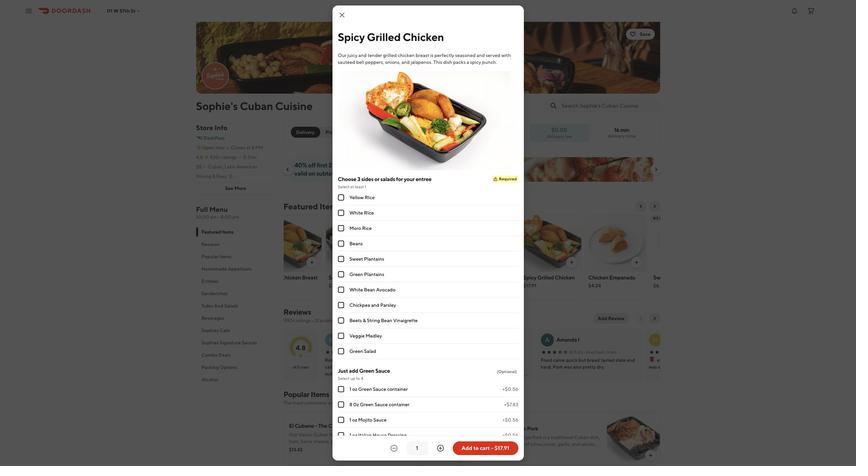 Task type: vqa. For each thing, say whether or not it's contained in the screenshot.
1st King
no



Task type: describe. For each thing, give the bounding box(es) containing it.
homemade appetizers
[[202, 266, 252, 272]]

1 for mojito
[[350, 418, 352, 423]]

ham,
[[289, 439, 300, 445]]

Delivery radio
[[291, 127, 320, 138]]

chicken empanada $4.24
[[589, 275, 636, 289]]

just
[[338, 368, 348, 375]]

111 w 57th st button
[[107, 8, 141, 14]]

Current quantity is 1 number field
[[411, 445, 424, 453]]

• closes at 8 pm
[[227, 145, 263, 151]]

add item to cart image for salmon
[[374, 260, 380, 265]]

930+ ratings •
[[210, 155, 241, 160]]

entrees button
[[196, 275, 276, 288]]

white rice
[[350, 210, 374, 216]]

open menu image
[[25, 7, 33, 15]]

1 off from the left
[[308, 162, 316, 169]]

add item to cart image for chicken empanada
[[634, 260, 640, 265]]

57th
[[120, 8, 130, 14]]

most
[[293, 401, 304, 406]]

Beets & String Bean Vinaigrette checkbox
[[338, 318, 344, 324]]

popular for popular items
[[202, 254, 219, 260]]

sophies for sophies signature sauces
[[202, 340, 219, 346]]

add to cart - $17.91
[[462, 445, 510, 452]]

open now
[[202, 145, 225, 151]]

chicken inside dialog
[[403, 30, 444, 43]]

for inside choose 3 sides or salads for your entree select at least 1
[[396, 176, 403, 183]]

$10
[[367, 162, 377, 169]]

salmon image
[[326, 215, 387, 272]]

italian
[[359, 433, 372, 439]]

el cubano - the cuban image
[[416, 412, 469, 466]]

decrease quantity by 1 image
[[390, 445, 398, 453]]

roasted inside el cubano - the cuban our classic cuban features slow-roasted mojo pork, ham, swiss cheese, pickles, mayo, mustard, and mojo sauce served on crispy cuban bread.
[[360, 432, 376, 438]]

public
[[320, 318, 334, 324]]

• right $$
[[204, 164, 206, 170]]

sides
[[202, 303, 213, 309]]

1 for italian
[[350, 433, 352, 439]]

reviews 930+ ratings • 12 public reviews
[[284, 308, 351, 324]]

add review button
[[594, 313, 629, 324]]

sweet for sweet plantains
[[350, 257, 363, 262]]

from
[[383, 401, 394, 406]]

0 vertical spatial slow
[[480, 426, 492, 432]]

add for add review
[[598, 316, 608, 322]]

least
[[355, 184, 364, 190]]

rice for white rice
[[364, 210, 374, 216]]

up for select
[[351, 376, 356, 381]]

tender inside our juicy and tender grilled chicken breast is perfectly seasoned and served with sautéed bell peppers, onions, and jalapenos. this dish packs a spicy punch.
[[368, 53, 382, 58]]

popular items button
[[196, 251, 276, 263]]

dish
[[444, 60, 453, 65]]

#2
[[459, 216, 464, 221]]

most for sweet plantains
[[660, 216, 670, 221]]

previous button of carousel image
[[639, 204, 644, 209]]

signature
[[220, 340, 241, 346]]

store info
[[196, 124, 228, 132]]

american
[[237, 164, 258, 170]]

your
[[404, 176, 415, 183]]

• left 85%
[[408, 283, 410, 289]]

orders
[[333, 162, 351, 169]]

to inside slow roasted mojo pork our slow roasted mojo pork is a traditional cuban dish, marinated in a blend of citrus juices, garlic, and spices, then slow-roasted to juicy, tender perfection. it's a flavorful and satisfying option for any meal.
[[521, 449, 525, 454]]

1 vertical spatial pork
[[533, 435, 543, 441]]

slow- inside el cubano - the cuban our classic cuban features slow-roasted mojo pork, ham, swiss cheese, pickles, mayo, mustard, and mojo sauce served on crispy cuban bread.
[[348, 432, 360, 438]]

plantains for sweet plantains
[[364, 257, 385, 262]]

85% (7)
[[417, 283, 434, 289]]

• right $19.03
[[475, 283, 477, 289]]

of inside slow roasted mojo pork our slow roasted mojo pork is a traditional cuban dish, marinated in a blend of citrus juices, garlic, and spices, then slow-roasted to juicy, tender perfection. it's a flavorful and satisfying option for any meal.
[[525, 442, 530, 447]]

featured inside heading
[[284, 202, 318, 211]]

0 horizontal spatial 4.8
[[196, 155, 203, 160]]

$13.43
[[289, 447, 303, 453]]

order for v
[[390, 350, 401, 355]]

popular items
[[202, 254, 232, 260]]

el cubano - the cuban sophie's spicy chicken sandwich
[[433, 358, 503, 370]]

Chickpea and Parsley checkbox
[[338, 302, 344, 309]]

$$ • cuban, latin american
[[196, 164, 258, 170]]

(9)
[[498, 283, 504, 289]]

and inside el cubano - the cuban our classic cuban features slow-roasted mojo pork, ham, swiss cheese, pickles, mayo, mustard, and mojo sauce served on crispy cuban bread.
[[382, 439, 391, 445]]

sandwich
[[483, 365, 503, 370]]

subtotals
[[317, 170, 342, 177]]

0 horizontal spatial bean
[[364, 287, 376, 293]]

$17.91 •
[[480, 450, 496, 456]]

mayo,
[[348, 439, 361, 445]]

111 w 57th st
[[107, 8, 136, 14]]

spicy for spicy grilled chicken
[[338, 30, 365, 43]]

and up spicy
[[477, 53, 485, 58]]

h
[[654, 337, 658, 344]]

sophie's cuban cuisine
[[196, 100, 313, 113]]

salads
[[224, 303, 239, 309]]

sauce for 1 oz mojito sauce
[[374, 418, 387, 423]]

doordash for a
[[587, 350, 605, 355]]

featured items heading
[[284, 201, 341, 212]]

served inside our juicy and tender grilled chicken breast is perfectly seasoned and served with sautéed bell peppers, onions, and jalapenos. this dish packs a spicy punch.
[[486, 53, 501, 58]]

• down marinated at the bottom
[[494, 450, 496, 456]]

and up bell
[[359, 53, 367, 58]]

8/9/23
[[570, 350, 583, 355]]

& for pricing
[[212, 174, 216, 179]]

traditional
[[551, 435, 574, 441]]

beans
[[350, 241, 363, 247]]

3
[[358, 176, 361, 183]]

- inside el cubano - the cuban our classic cuban features slow-roasted mojo pork, ham, swiss cheese, pickles, mayo, mustard, and mojo sauce served on crispy cuban bread.
[[315, 423, 317, 430]]

add item to cart image inside grilled chicken breast button
[[309, 260, 315, 265]]

onions,
[[385, 60, 401, 65]]

and inside popular items the most commonly ordered items and dishes from this store
[[359, 401, 368, 406]]

our inside el cubano - the cuban our classic cuban features slow-roasted mojo pork, ham, swiss cheese, pickles, mayo, mustard, and mojo sauce served on crispy cuban bread.
[[289, 432, 298, 438]]

features
[[329, 432, 347, 438]]

is inside slow roasted mojo pork our slow roasted mojo pork is a traditional cuban dish, marinated in a blend of citrus juices, garlic, and spices, then slow-roasted to juicy, tender perfection. it's a flavorful and satisfying option for any meal.
[[544, 435, 547, 441]]

add review
[[598, 316, 625, 322]]

am
[[210, 214, 217, 220]]

beets
[[350, 318, 362, 324]]

0 vertical spatial sophie's
[[196, 100, 238, 113]]

oz for mojito
[[353, 418, 358, 423]]

for inside slow roasted mojo pork our slow roasted mojo pork is a traditional cuban dish, marinated in a blend of citrus juices, garlic, and spices, then slow-roasted to juicy, tender perfection. it's a flavorful and satisfying option for any meal.
[[545, 456, 551, 461]]

blend
[[512, 442, 524, 447]]

yellow
[[350, 195, 364, 200]]

$4.24 inside chicken empanada $4.24
[[589, 283, 602, 289]]

slow roasted mojo pork our slow roasted mojo pork is a traditional cuban dish, marinated in a blend of citrus juices, garlic, and spices, then slow-roasted to juicy, tender perfection. it's a flavorful and satisfying option for any meal.
[[480, 426, 601, 461]]

house
[[373, 433, 387, 439]]

1 $4.24 from the left
[[394, 283, 407, 289]]

0 horizontal spatial ratings
[[222, 155, 237, 160]]

1 vertical spatial mojo
[[520, 435, 532, 441]]

plantains for sweet plantains $6.15
[[670, 275, 692, 281]]

oz for green
[[353, 387, 358, 392]]

save button
[[627, 29, 655, 40]]

combo deals button
[[196, 349, 276, 362]]

spicy grilled chicken image
[[521, 215, 582, 272]]

spicy grilled chicken
[[338, 30, 444, 43]]

16
[[615, 127, 620, 133]]

items inside button
[[220, 254, 232, 260]]

1 vertical spatial slow
[[490, 435, 500, 441]]

on inside "40% off first 2 orders up to $10 off with 40welcome, valid on subtotals $15"
[[309, 170, 316, 177]]

shredded beef stew image
[[456, 215, 517, 272]]

grilled for spicy grilled chicken $17.91
[[538, 275, 554, 281]]

tender inside slow roasted mojo pork our slow roasted mojo pork is a traditional cuban dish, marinated in a blend of citrus juices, garlic, and spices, then slow-roasted to juicy, tender perfection. it's a flavorful and satisfying option for any meal.
[[538, 449, 553, 454]]

0 vertical spatial 930+
[[210, 155, 221, 160]]

8 inside just add green sauce group
[[350, 402, 353, 408]]

delivery inside $0.00 delivery fee
[[547, 134, 564, 139]]

peppers,
[[366, 60, 384, 65]]

rice for yellow rice
[[365, 195, 375, 200]]

most for $19.03
[[465, 216, 475, 221]]

1 vertical spatial roasted
[[501, 435, 519, 441]]

• doordash order for v
[[368, 350, 401, 355]]

cubano for el cubano - the cuban sophie's spicy chicken sandwich
[[459, 358, 475, 363]]

930+ inside reviews 930+ ratings • 12 public reviews
[[284, 318, 295, 324]]

spicy inside "el cubano - the cuban sophie's spicy chicken sandwich"
[[452, 365, 463, 370]]

Beans checkbox
[[338, 241, 344, 247]]

previous button of carousel image
[[285, 167, 291, 172]]

order methods option group
[[291, 127, 347, 138]]

beef empanada image
[[391, 215, 452, 272]]

sides and salads
[[202, 303, 239, 309]]

a right in
[[508, 442, 511, 447]]

• doordash order for a
[[584, 350, 617, 355]]

Yellow RIce checkbox
[[338, 195, 344, 201]]

container for 1 oz green sauce container
[[388, 387, 408, 392]]

$0.00
[[552, 127, 568, 133]]

sweet plantains image
[[651, 215, 712, 272]]

• inside reviews 930+ ratings • 12 public reviews
[[312, 318, 314, 324]]

2 +$0.56 from the top
[[503, 418, 519, 423]]

combo
[[202, 353, 218, 358]]

Veggie Medley checkbox
[[338, 333, 344, 339]]

0 vertical spatial pork
[[527, 426, 539, 432]]

sides
[[362, 176, 374, 183]]

just add green sauce group
[[338, 368, 519, 444]]

100% for 100% (11)
[[504, 450, 516, 456]]

0 items, open order cart image
[[808, 7, 816, 15]]

1 vertical spatial next button of carousel image
[[653, 204, 658, 209]]

perfectly
[[435, 53, 455, 58]]

option
[[530, 456, 544, 461]]

and inside choose 3 sides or salads for your entree group
[[371, 303, 380, 308]]

+$0.56 for container
[[503, 387, 519, 392]]

0 horizontal spatial $17.91
[[480, 450, 493, 456]]

sophies signature sauces
[[202, 340, 257, 346]]

+$0.56 for dressing
[[503, 433, 519, 439]]

$17.91 inside spicy grilled chicken $17.91
[[524, 283, 537, 289]]

and down in
[[500, 456, 508, 461]]

yellow rice
[[350, 195, 375, 200]]

$6.15
[[654, 283, 666, 289]]

reviews for reviews 930+ ratings • 12 public reviews
[[284, 308, 311, 317]]

Pickup radio
[[316, 127, 347, 138]]

sauce for 8 0z green sauce container
[[375, 402, 388, 408]]

chicken inside button
[[281, 275, 301, 281]]

add for add to cart - $17.91
[[462, 445, 473, 452]]

salmon $20.15
[[329, 275, 347, 289]]

vinaigrette
[[394, 318, 418, 324]]

l
[[359, 337, 362, 343]]

sweet plantains $6.15
[[654, 275, 692, 289]]

- inside "el cubano - the cuban sophie's spicy chicken sandwich"
[[476, 358, 478, 363]]

1 horizontal spatial bean
[[381, 318, 393, 324]]

grilled for spicy grilled chicken
[[367, 30, 401, 43]]

1 horizontal spatial 4.8
[[296, 344, 306, 352]]

open
[[202, 145, 215, 151]]

0 vertical spatial roasted
[[493, 426, 513, 432]]

0 vertical spatial 8
[[252, 145, 255, 151]]

packing options
[[202, 365, 238, 370]]

(7)
[[428, 283, 434, 289]]

plantains for green plantains
[[364, 272, 385, 277]]

to inside button
[[474, 445, 479, 452]]

ratings inside reviews 930+ ratings • 12 public reviews
[[296, 318, 311, 324]]

spicy grilled chicken dialog
[[333, 5, 524, 467]]

cafe
[[220, 328, 230, 334]]

mojito
[[359, 418, 373, 423]]

• right 8/9/23
[[584, 350, 586, 355]]

sweet plantains
[[350, 257, 385, 262]]

cheese,
[[314, 439, 330, 445]]

0.3
[[243, 155, 251, 160]]

0 vertical spatial mojo
[[377, 432, 388, 438]]

and up it's
[[572, 442, 581, 447]]



Task type: locate. For each thing, give the bounding box(es) containing it.
mojo left the pork,
[[377, 432, 388, 438]]

is up juices,
[[544, 435, 547, 441]]

required
[[499, 177, 517, 182]]

1 horizontal spatial sophie's
[[433, 365, 451, 370]]

white right white bean avocado option
[[350, 287, 363, 293]]

oz left mojito
[[353, 418, 358, 423]]

sauces
[[242, 340, 257, 346]]

liked for sweet plantains
[[671, 216, 682, 221]]

1 horizontal spatial ratings
[[296, 318, 311, 324]]

sauce inside just add green sauce select up to 4
[[376, 368, 390, 375]]

green inside just add green sauce select up to 4
[[360, 368, 375, 375]]

with
[[502, 53, 511, 58], [386, 162, 398, 169]]

1 horizontal spatial at
[[351, 184, 354, 190]]

grilled
[[383, 53, 397, 58]]

a down seasoned
[[467, 60, 470, 65]]

up up the $15
[[352, 162, 359, 169]]

more
[[235, 186, 246, 191]]

items up homemade appetizers
[[220, 254, 232, 260]]

items
[[347, 401, 359, 406]]

sophies
[[202, 328, 219, 334], [202, 340, 219, 346]]

0 vertical spatial of
[[293, 365, 297, 370]]

our inside slow roasted mojo pork our slow roasted mojo pork is a traditional cuban dish, marinated in a blend of citrus juices, garlic, and spices, then slow-roasted to juicy, tender perfection. it's a flavorful and satisfying option for any meal.
[[480, 435, 489, 441]]

roasted inside slow roasted mojo pork our slow roasted mojo pork is a traditional cuban dish, marinated in a blend of citrus juices, garlic, and spices, then slow-roasted to juicy, tender perfection. it's a flavorful and satisfying option for any meal.
[[503, 449, 520, 454]]

ratings up latin
[[222, 155, 237, 160]]

satisfying
[[509, 456, 529, 461]]

1 horizontal spatial order
[[390, 350, 401, 355]]

of up juicy,
[[525, 442, 530, 447]]

0 horizontal spatial • doordash order
[[368, 350, 401, 355]]

cuban inside "el cubano - the cuban sophie's spicy chicken sandwich"
[[488, 358, 502, 363]]

2 off from the left
[[378, 162, 385, 169]]

on inside el cubano - the cuban our classic cuban features slow-roasted mojo pork, ham, swiss cheese, pickles, mayo, mustard, and mojo sauce served on crispy cuban bread.
[[318, 446, 324, 452]]

chicken inside spicy grilled chicken $17.91
[[555, 275, 575, 281]]

veggie
[[350, 334, 365, 339]]

close spicy grilled chicken image
[[338, 11, 346, 19]]

- inside full menu 10:00 am - 8:00 pm
[[218, 214, 220, 220]]

1 for green
[[350, 387, 352, 392]]

items inside heading
[[320, 202, 341, 211]]

the for el cubano - the cuban sophie's spicy chicken sandwich
[[479, 358, 487, 363]]

at
[[247, 145, 251, 151], [351, 184, 354, 190]]

sophie's down the "c"
[[433, 365, 451, 370]]

mustard,
[[362, 439, 381, 445]]

0 horizontal spatial roasted
[[360, 432, 376, 438]]

100% for 100% (9)
[[485, 283, 497, 289]]

off
[[308, 162, 316, 169], [378, 162, 385, 169]]

1 vertical spatial &
[[363, 318, 366, 324]]

& inside choose 3 sides or salads for your entree group
[[363, 318, 366, 324]]

1 select from the top
[[338, 184, 350, 190]]

0 vertical spatial white
[[350, 210, 363, 216]]

salad
[[364, 349, 376, 354]]

Green Salad checkbox
[[338, 349, 344, 355]]

111
[[107, 8, 112, 14]]

1 vertical spatial featured
[[202, 230, 221, 235]]

juicy,
[[526, 449, 537, 454]]

sophies for sophies cafe
[[202, 328, 219, 334]]

with inside "40% off first 2 orders up to $10 off with 40welcome, valid on subtotals $15"
[[386, 162, 398, 169]]

of 5 stars
[[293, 365, 309, 370]]

0 vertical spatial at
[[247, 145, 251, 151]]

featured items down am
[[202, 230, 234, 235]]

doordash for v
[[370, 350, 389, 355]]

at up 0.3 mi
[[247, 145, 251, 151]]

i
[[578, 337, 580, 343]]

green right green plantains checkbox
[[350, 272, 363, 277]]

featured items down yellow rice checkbox
[[284, 202, 341, 211]]

0 vertical spatial reviews
[[202, 242, 220, 247]]

• right 'now'
[[227, 145, 229, 151]]

pork
[[527, 426, 539, 432], [533, 435, 543, 441]]

chickpea
[[350, 303, 371, 308]]

- up cheese,
[[315, 423, 317, 430]]

0 horizontal spatial is
[[431, 53, 434, 58]]

6/4/23
[[354, 350, 367, 355]]

1 vertical spatial is
[[544, 435, 547, 441]]

2 sophies from the top
[[202, 340, 219, 346]]

min
[[621, 127, 630, 133]]

cubano for el cubano - the cuban our classic cuban features slow-roasted mojo pork, ham, swiss cheese, pickles, mayo, mustard, and mojo sauce served on crispy cuban bread.
[[295, 423, 314, 430]]

green plantains
[[350, 272, 385, 277]]

ratings down the reviews link at the left of the page
[[296, 318, 311, 324]]

stars
[[301, 365, 309, 370]]

next image
[[653, 316, 658, 322]]

order down "add review" button on the bottom right of the page
[[606, 350, 617, 355]]

the
[[479, 358, 487, 363], [284, 401, 292, 406], [318, 423, 328, 430]]

add inside "add review" button
[[598, 316, 608, 322]]

chickpea and parsley
[[350, 303, 396, 308]]

0 vertical spatial featured items
[[284, 202, 341, 211]]

sides and salads button
[[196, 300, 276, 312]]

green for add
[[360, 368, 375, 375]]

at inside choose 3 sides or salads for your entree select at least 1
[[351, 184, 354, 190]]

1 vertical spatial rice
[[364, 210, 374, 216]]

on right valid at the left of page
[[309, 170, 316, 177]]

sauce for just add green sauce select up to 4
[[376, 368, 390, 375]]

entrees
[[202, 279, 219, 284]]

liked for $19.03
[[476, 216, 487, 221]]

0 vertical spatial slow-
[[348, 432, 360, 438]]

1 +$0.56 from the top
[[503, 387, 519, 392]]

0 horizontal spatial served
[[303, 446, 317, 452]]

1 vertical spatial on
[[318, 446, 324, 452]]

spicy for spicy grilled chicken $17.91
[[524, 275, 537, 281]]

add left the cart
[[462, 445, 473, 452]]

full
[[196, 206, 208, 213]]

0 vertical spatial +$0.56
[[503, 387, 519, 392]]

2 horizontal spatial order
[[606, 350, 617, 355]]

1 horizontal spatial doordash
[[587, 350, 605, 355]]

1 vertical spatial sweet
[[654, 275, 669, 281]]

spicy inside 'spicy grilled chicken' dialog
[[338, 30, 365, 43]]

grilled inside dialog
[[367, 30, 401, 43]]

2 horizontal spatial our
[[480, 435, 489, 441]]

sandwiches
[[202, 291, 228, 297]]

1 vertical spatial cubano
[[295, 423, 314, 430]]

amanda
[[557, 337, 577, 343]]

choose 3 sides or salads for your entree group
[[338, 176, 519, 360]]

1 vertical spatial tender
[[538, 449, 553, 454]]

cuisine
[[275, 100, 313, 113]]

2 delivery from the left
[[547, 134, 564, 139]]

rice up rice
[[364, 210, 374, 216]]

0 horizontal spatial tender
[[368, 53, 382, 58]]

2 doordash from the left
[[587, 350, 605, 355]]

grilled inside button
[[264, 275, 280, 281]]

slow-
[[348, 432, 360, 438], [491, 449, 503, 454]]

2 liked from the left
[[671, 216, 682, 221]]

to up satisfying
[[521, 449, 525, 454]]

roasted
[[493, 426, 513, 432], [501, 435, 519, 441]]

spicy
[[471, 60, 482, 65]]

el for el cubano - the cuban sophie's spicy chicken sandwich
[[454, 358, 458, 363]]

select inside just add green sauce select up to 4
[[338, 376, 350, 381]]

and down the house
[[382, 439, 391, 445]]

featured down valid at the left of page
[[284, 202, 318, 211]]

dressing
[[388, 433, 407, 439]]

1 horizontal spatial the
[[318, 423, 328, 430]]

reviews inside reviews 930+ ratings • 12 public reviews
[[284, 308, 311, 317]]

3 oz from the top
[[353, 433, 358, 439]]

mi
[[252, 155, 257, 160]]

12
[[315, 318, 320, 324]]

dish,
[[590, 435, 601, 441]]

slow- down marinated at the bottom
[[491, 449, 503, 454]]

• right 6/4/23 in the bottom of the page
[[368, 350, 370, 355]]

deals
[[219, 353, 231, 358]]

popular inside button
[[202, 254, 219, 260]]

0 vertical spatial oz
[[353, 387, 358, 392]]

delivery down $0.00
[[547, 134, 564, 139]]

1 horizontal spatial featured items
[[284, 202, 341, 211]]

1 horizontal spatial for
[[545, 456, 551, 461]]

0z
[[354, 402, 359, 408]]

grilled inside spicy grilled chicken $17.91
[[538, 275, 554, 281]]

• left 0.3
[[239, 155, 241, 160]]

- up sophie's spicy chicken sandwich button on the right of the page
[[476, 358, 478, 363]]

1 vertical spatial select
[[338, 376, 350, 381]]

Moro Rice checkbox
[[338, 225, 344, 232]]

sophie's cuban cuisine image
[[196, 22, 661, 94], [202, 63, 228, 89]]

our inside our juicy and tender grilled chicken breast is perfectly seasoned and served with sautéed bell peppers, onions, and jalapenos. this dish packs a spicy punch.
[[338, 53, 347, 58]]

liked right #3
[[671, 216, 682, 221]]

930+
[[210, 155, 221, 160], [284, 318, 295, 324]]

up
[[352, 162, 359, 169], [351, 376, 356, 381]]

1 vertical spatial sophies
[[202, 340, 219, 346]]

a inside our juicy and tender grilled chicken breast is perfectly seasoned and served with sautéed bell peppers, onions, and jalapenos. this dish packs a spicy punch.
[[467, 60, 470, 65]]

0 horizontal spatial off
[[308, 162, 316, 169]]

el inside "el cubano - the cuban sophie's spicy chicken sandwich"
[[454, 358, 458, 363]]

0 vertical spatial next button of carousel image
[[654, 167, 659, 172]]

cuban inside slow roasted mojo pork our slow roasted mojo pork is a traditional cuban dish, marinated in a blend of citrus juices, garlic, and spices, then slow-roasted to juicy, tender perfection. it's a flavorful and satisfying option for any meal.
[[575, 435, 589, 441]]

0.3 mi
[[243, 155, 257, 160]]

to inside just add green sauce select up to 4
[[356, 376, 360, 381]]

2 select from the top
[[338, 376, 350, 381]]

a up juices,
[[548, 435, 550, 441]]

1 horizontal spatial mojo
[[392, 439, 402, 445]]

White RIce checkbox
[[338, 210, 344, 216]]

1 liked from the left
[[476, 216, 487, 221]]

0 horizontal spatial add
[[462, 445, 473, 452]]

add item to cart image
[[309, 260, 315, 265], [569, 260, 575, 265], [457, 453, 463, 459], [648, 453, 654, 459]]

1 doordash from the left
[[370, 350, 389, 355]]

then
[[480, 449, 491, 454]]

liked right #2
[[476, 216, 487, 221]]

popular up homemade
[[202, 254, 219, 260]]

0 vertical spatial served
[[486, 53, 501, 58]]

notification bell image
[[791, 7, 799, 15]]

meal.
[[561, 456, 573, 461]]

1 horizontal spatial slow-
[[491, 449, 503, 454]]

2 vertical spatial oz
[[353, 433, 358, 439]]

sauce down 1 oz green sauce container
[[375, 402, 388, 408]]

2 oz from the top
[[353, 418, 358, 423]]

1 horizontal spatial • doordash order
[[584, 350, 617, 355]]

oz up mayo,
[[353, 433, 358, 439]]

to left 4
[[356, 376, 360, 381]]

order inside button
[[372, 130, 385, 135]]

select
[[338, 184, 350, 190], [338, 376, 350, 381]]

0 horizontal spatial add item to cart image
[[374, 260, 380, 265]]

add item to cart image up green plantains
[[374, 260, 380, 265]]

$15
[[343, 170, 352, 177]]

our up 'sautéed'
[[338, 53, 347, 58]]

to left $10 on the top left
[[360, 162, 366, 169]]

2 most from the left
[[660, 216, 670, 221]]

1 vertical spatial white
[[350, 287, 363, 293]]

white for white rice
[[350, 210, 363, 216]]

0 vertical spatial 100%
[[485, 283, 497, 289]]

salads
[[381, 176, 396, 183]]

garlic,
[[558, 442, 571, 447]]

items down yellow rice checkbox
[[320, 202, 341, 211]]

0 vertical spatial spicy
[[338, 30, 365, 43]]

the inside el cubano - the cuban our classic cuban features slow-roasted mojo pork, ham, swiss cheese, pickles, mayo, mustard, and mojo sauce served on crispy cuban bread.
[[318, 423, 328, 430]]

slow- inside slow roasted mojo pork our slow roasted mojo pork is a traditional cuban dish, marinated in a blend of citrus juices, garlic, and spices, then slow-roasted to juicy, tender perfection. it's a flavorful and satisfying option for any meal.
[[491, 449, 503, 454]]

sweet inside sweet plantains $6.15
[[654, 275, 669, 281]]

1 vertical spatial 8
[[350, 402, 353, 408]]

to inside "40% off first 2 orders up to $10 off with 40welcome, valid on subtotals $15"
[[360, 162, 366, 169]]

cubano inside el cubano - the cuban our classic cuban features slow-roasted mojo pork, ham, swiss cheese, pickles, mayo, mustard, and mojo sauce served on crispy cuban bread.
[[295, 423, 314, 430]]

1 horizontal spatial popular
[[284, 390, 310, 399]]

0 horizontal spatial order
[[372, 130, 385, 135]]

sophie's inside "el cubano - the cuban sophie's spicy chicken sandwich"
[[433, 365, 451, 370]]

10:00
[[196, 214, 209, 220]]

off left first
[[308, 162, 316, 169]]

for left any
[[545, 456, 551, 461]]

this
[[395, 401, 402, 406]]

doordash down medley
[[370, 350, 389, 355]]

most right #2
[[465, 216, 475, 221]]

• doordash order down medley
[[368, 350, 401, 355]]

100% left (9)
[[485, 283, 497, 289]]

beverages button
[[196, 312, 276, 325]]

green for oz
[[359, 387, 372, 392]]

sophie's up info
[[196, 100, 238, 113]]

green
[[350, 272, 363, 277], [350, 349, 363, 354], [360, 368, 375, 375], [359, 387, 372, 392], [360, 402, 374, 408]]

2 horizontal spatial $17.91
[[524, 283, 537, 289]]

sauce right mojito
[[374, 418, 387, 423]]

Green Plantains checkbox
[[338, 272, 344, 278]]

• doordash order
[[368, 350, 401, 355], [584, 350, 617, 355]]

group
[[356, 130, 371, 135]]

1 vertical spatial spicy
[[524, 275, 537, 281]]

sweet for sweet plantains $6.15
[[654, 275, 669, 281]]

1 delivery from the left
[[608, 133, 626, 139]]

reviews for reviews
[[202, 242, 220, 247]]

most right #3
[[660, 216, 670, 221]]

& inside pricing & fees button
[[212, 174, 216, 179]]

homemade
[[202, 266, 227, 272]]

mojo down dressing
[[392, 439, 402, 445]]

0 vertical spatial roasted
[[360, 432, 376, 438]]

with inside our juicy and tender grilled chicken breast is perfectly seasoned and served with sautéed bell peppers, onions, and jalapenos. this dish packs a spicy punch.
[[502, 53, 511, 58]]

popular inside popular items the most commonly ordered items and dishes from this store
[[284, 390, 310, 399]]

0 vertical spatial for
[[396, 176, 403, 183]]

cubano inside "el cubano - the cuban sophie's spicy chicken sandwich"
[[459, 358, 475, 363]]

slow roasted mojo pork image
[[607, 412, 661, 466]]

doordash right 8/9/23
[[587, 350, 605, 355]]

popular for popular items the most commonly ordered items and dishes from this store
[[284, 390, 310, 399]]

chicken empanada image
[[586, 215, 647, 272]]

our up marinated at the bottom
[[480, 435, 489, 441]]

1 horizontal spatial $4.24
[[589, 283, 602, 289]]

1 vertical spatial roasted
[[503, 449, 520, 454]]

is up this
[[431, 53, 434, 58]]

our up "ham,"
[[289, 432, 298, 438]]

up inside "40% off first 2 orders up to $10 off with 40welcome, valid on subtotals $15"
[[352, 162, 359, 169]]

and right 0z
[[359, 401, 368, 406]]

2 white from the top
[[350, 287, 363, 293]]

& right the beets
[[363, 318, 366, 324]]

1 horizontal spatial 100%
[[504, 450, 516, 456]]

popular up most
[[284, 390, 310, 399]]

spicy inside spicy grilled chicken $17.91
[[524, 275, 537, 281]]

1 horizontal spatial grilled
[[367, 30, 401, 43]]

green salad
[[350, 349, 376, 354]]

white right 'white rice' checkbox
[[350, 210, 363, 216]]

1 vertical spatial ratings
[[296, 318, 311, 324]]

2 • doordash order from the left
[[584, 350, 617, 355]]

plantains inside sweet plantains $6.15
[[670, 275, 692, 281]]

oz up items
[[353, 387, 358, 392]]

& for beets
[[363, 318, 366, 324]]

0 horizontal spatial spicy
[[338, 30, 365, 43]]

1 inside choose 3 sides or salads for your entree select at least 1
[[365, 184, 367, 190]]

1 horizontal spatial with
[[502, 53, 511, 58]]

grilled chicken breast image
[[261, 215, 322, 272]]

0 horizontal spatial doordash
[[370, 350, 389, 355]]

chicken
[[398, 53, 415, 58]]

1 oz from the top
[[353, 387, 358, 392]]

1 sophies from the top
[[202, 328, 219, 334]]

4.8 up $$
[[196, 155, 203, 160]]

2 $4.24 from the left
[[589, 283, 602, 289]]

add inside add to cart - $17.91 button
[[462, 445, 473, 452]]

up for orders
[[352, 162, 359, 169]]

1 vertical spatial el
[[289, 423, 294, 430]]

delivery left time
[[608, 133, 626, 139]]

1 most from the left
[[465, 216, 475, 221]]

green down l
[[350, 349, 363, 354]]

+$0.56 up +$7.83
[[503, 387, 519, 392]]

0 vertical spatial up
[[352, 162, 359, 169]]

classic
[[299, 432, 313, 438]]

popular items the most commonly ordered items and dishes from this store
[[284, 390, 414, 406]]

appetizers
[[228, 266, 252, 272]]

fee
[[565, 134, 572, 139]]

select inside choose 3 sides or salads for your entree select at least 1
[[338, 184, 350, 190]]

slow- up mayo,
[[348, 432, 360, 438]]

featured down am
[[202, 230, 221, 235]]

0 horizontal spatial for
[[396, 176, 403, 183]]

0 horizontal spatial with
[[386, 162, 398, 169]]

reviews
[[335, 318, 351, 324]]

• doordash order right 8/9/23
[[584, 350, 617, 355]]

for left the your
[[396, 176, 403, 183]]

rice right yellow
[[365, 195, 375, 200]]

spicy grilled chicken $17.91
[[524, 275, 575, 289]]

1 right least
[[365, 184, 367, 190]]

sandwiches button
[[196, 288, 276, 300]]

next button of carousel image
[[654, 167, 659, 172], [653, 204, 658, 209]]

0 horizontal spatial cubano
[[295, 423, 314, 430]]

0 vertical spatial container
[[388, 387, 408, 392]]

0 vertical spatial is
[[431, 53, 434, 58]]

is
[[431, 53, 434, 58], [544, 435, 547, 441]]

2 add item to cart image from the left
[[634, 260, 640, 265]]

None checkbox
[[338, 387, 344, 393], [338, 402, 344, 408], [338, 417, 344, 423], [338, 433, 344, 439], [338, 387, 344, 393], [338, 402, 344, 408], [338, 417, 344, 423], [338, 433, 344, 439]]

up down the add
[[351, 376, 356, 381]]

delivery inside 16 min delivery time
[[608, 133, 626, 139]]

1 white from the top
[[350, 210, 363, 216]]

vernon
[[341, 337, 358, 343]]

order right group
[[372, 130, 385, 135]]

0 horizontal spatial featured
[[202, 230, 221, 235]]

is inside our juicy and tender grilled chicken breast is perfectly seasoned and served with sautéed bell peppers, onions, and jalapenos. this dish packs a spicy punch.
[[431, 53, 434, 58]]

1 vertical spatial mojo
[[392, 439, 402, 445]]

pricing & fees
[[196, 174, 227, 179]]

a right it's
[[586, 449, 588, 454]]

1 horizontal spatial 930+
[[284, 318, 295, 324]]

1 • doordash order from the left
[[368, 350, 401, 355]]

items inside popular items the most commonly ordered items and dishes from this store
[[311, 390, 330, 399]]

0 vertical spatial mojo
[[514, 426, 526, 432]]

4.8 up of 5 stars
[[296, 344, 306, 352]]

0 horizontal spatial liked
[[476, 216, 487, 221]]

increase quantity by 1 image
[[437, 445, 445, 453]]

seasoned
[[456, 53, 476, 58]]

1 horizontal spatial el
[[454, 358, 458, 363]]

off right $10 on the top left
[[378, 162, 385, 169]]

1 vertical spatial oz
[[353, 418, 358, 423]]

2 horizontal spatial the
[[479, 358, 487, 363]]

- right the cart
[[491, 445, 494, 452]]

add item to cart image
[[374, 260, 380, 265], [634, 260, 640, 265]]

0 vertical spatial &
[[212, 174, 216, 179]]

1 add item to cart image from the left
[[374, 260, 380, 265]]

items up commonly at the bottom
[[311, 390, 330, 399]]

chicken inside "el cubano - the cuban sophie's spicy chicken sandwich"
[[464, 365, 482, 370]]

pm
[[256, 145, 263, 151]]

el up sophie's spicy chicken sandwich button on the right of the page
[[454, 358, 458, 363]]

reviews inside button
[[202, 242, 220, 247]]

930+ up cuban,
[[210, 155, 221, 160]]

0 horizontal spatial $4.24
[[394, 283, 407, 289]]

served up punch.
[[486, 53, 501, 58]]

reviews
[[202, 242, 220, 247], [284, 308, 311, 317]]

green for 0z
[[360, 402, 374, 408]]

sweet inside choose 3 sides or salads for your entree group
[[350, 257, 363, 262]]

$4.24
[[394, 283, 407, 289], [589, 283, 602, 289]]

- inside button
[[491, 445, 494, 452]]

Sweet Plantains checkbox
[[338, 256, 344, 262]]

0 horizontal spatial 930+
[[210, 155, 221, 160]]

100% down in
[[504, 450, 516, 456]]

add item to cart image up empanada
[[634, 260, 640, 265]]

bean down green plantains
[[364, 287, 376, 293]]

container for 8 0z green sauce container
[[389, 402, 410, 408]]

0 horizontal spatial delivery
[[547, 134, 564, 139]]

1 horizontal spatial most
[[660, 216, 670, 221]]

+$0.56 up in
[[503, 433, 519, 439]]

2 vertical spatial +$0.56
[[503, 433, 519, 439]]

juices,
[[544, 442, 557, 447]]

up inside just add green sauce select up to 4
[[351, 376, 356, 381]]

1 vertical spatial featured items
[[202, 230, 234, 235]]

0 horizontal spatial sweet
[[350, 257, 363, 262]]

chicken inside chicken empanada $4.24
[[589, 275, 609, 281]]

the inside popular items the most commonly ordered items and dishes from this store
[[284, 401, 292, 406]]

8 left pm
[[252, 145, 255, 151]]

1 horizontal spatial reviews
[[284, 308, 311, 317]]

1 horizontal spatial 8
[[350, 402, 353, 408]]

+$0.56 down +$7.83
[[503, 418, 519, 423]]

16 min delivery time
[[608, 127, 636, 139]]

1 horizontal spatial liked
[[671, 216, 682, 221]]

sautéed
[[338, 60, 356, 65]]

reviews button
[[196, 238, 276, 251]]

sophies down beverages
[[202, 328, 219, 334]]

packs
[[454, 60, 466, 65]]

chicken
[[403, 30, 444, 43], [281, 275, 301, 281], [555, 275, 575, 281], [589, 275, 609, 281], [464, 365, 482, 370]]

el inside el cubano - the cuban our classic cuban features slow-roasted mojo pork, ham, swiss cheese, pickles, mayo, mustard, and mojo sauce served on crispy cuban bread.
[[289, 423, 294, 430]]

1 horizontal spatial served
[[486, 53, 501, 58]]

order for a
[[606, 350, 617, 355]]

items
[[320, 202, 341, 211], [222, 230, 234, 235], [220, 254, 232, 260], [311, 390, 330, 399]]

most
[[465, 216, 475, 221], [660, 216, 670, 221]]

0 horizontal spatial on
[[309, 170, 316, 177]]

0 horizontal spatial &
[[212, 174, 216, 179]]

tender up peppers,
[[368, 53, 382, 58]]

sweet up $6.15
[[654, 275, 669, 281]]

served inside el cubano - the cuban our classic cuban features slow-roasted mojo pork, ham, swiss cheese, pickles, mayo, mustard, and mojo sauce served on crispy cuban bread.
[[303, 446, 317, 452]]

+$7.83
[[505, 402, 519, 408]]

0 vertical spatial on
[[309, 170, 316, 177]]

white for white bean avocado
[[350, 287, 363, 293]]

sauce up 1 oz green sauce container
[[376, 368, 390, 375]]

el for el cubano - the cuban our classic cuban features slow-roasted mojo pork, ham, swiss cheese, pickles, mayo, mustard, and mojo sauce served on crispy cuban bread.
[[289, 423, 294, 430]]

the for el cubano - the cuban our classic cuban features slow-roasted mojo pork, ham, swiss cheese, pickles, mayo, mustard, and mojo sauce served on crispy cuban bread.
[[318, 423, 328, 430]]

3 +$0.56 from the top
[[503, 433, 519, 439]]

1 horizontal spatial roasted
[[503, 449, 520, 454]]

1 horizontal spatial delivery
[[608, 133, 626, 139]]

sauce for 1 oz green sauce container
[[373, 387, 387, 392]]

items up reviews button
[[222, 230, 234, 235]]

bean right string
[[381, 318, 393, 324]]

cubano up classic
[[295, 423, 314, 430]]

Item Search search field
[[562, 102, 655, 110]]

oz for italian
[[353, 433, 358, 439]]

and down chicken
[[402, 60, 410, 65]]

$17.91 inside button
[[495, 445, 510, 452]]

White Bean Avocado checkbox
[[338, 287, 344, 293]]

0 vertical spatial with
[[502, 53, 511, 58]]

citrus
[[531, 442, 543, 447]]

previous image
[[639, 316, 644, 322]]

the inside "el cubano - the cuban sophie's spicy chicken sandwich"
[[479, 358, 487, 363]]

group order
[[356, 130, 385, 135]]

sauce up dishes
[[373, 387, 387, 392]]

roasted up mustard,
[[360, 432, 376, 438]]



